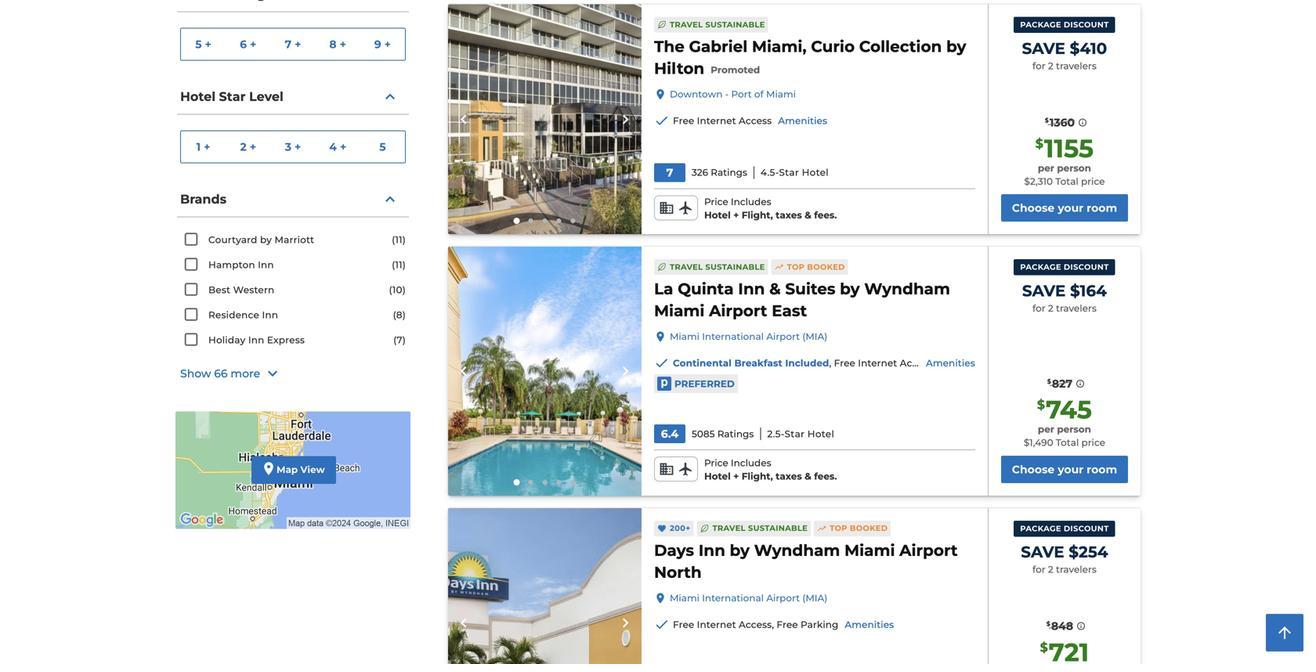 Task type: locate. For each thing, give the bounding box(es) containing it.
1 vertical spatial sustainable
[[706, 262, 765, 272]]

2 package discount from the top
[[1020, 263, 1109, 272]]

price down 5085 ratings
[[704, 458, 729, 469]]

internet down "-" on the top right
[[697, 115, 736, 127]]

choose your room down $1,490
[[1012, 463, 1118, 476]]

1 flight, from the top
[[742, 210, 773, 221]]

travel sustainable up gabriel in the top right of the page
[[670, 20, 765, 29]]

inn for residence inn
[[262, 310, 278, 321]]

1 your from the top
[[1058, 202, 1084, 215]]

1 vertical spatial choose your room
[[1012, 463, 1118, 476]]

best western
[[208, 284, 275, 296]]

choose down the $2,310
[[1012, 202, 1055, 215]]

2 vertical spatial star
[[785, 428, 805, 440]]

ratings for 745
[[718, 428, 754, 440]]

5 button
[[360, 131, 405, 163]]

(mia) up included
[[803, 331, 828, 343]]

1 vertical spatial go to image #1 image
[[514, 479, 520, 486]]

go to image #3 image for 745
[[543, 480, 547, 485]]

price inside $ 745 per person $1,490 total price
[[1082, 437, 1106, 449]]

0 vertical spatial photo carousel region
[[448, 4, 642, 234]]

5 for 5
[[379, 140, 386, 154]]

2 fees. from the top
[[814, 471, 837, 482]]

1 room from the top
[[1087, 202, 1118, 215]]

days inn by wyndham miami airport north
[[654, 541, 958, 582]]

pool view image
[[448, 247, 642, 496]]

(10)
[[389, 284, 406, 296]]

0 vertical spatial package
[[1020, 20, 1062, 29]]

1 vertical spatial booked
[[850, 524, 888, 533]]

1 discount from the top
[[1064, 20, 1109, 29]]

continental breakfast included , free internet access, free parking
[[673, 358, 1000, 369]]

room down $ 745 per person $1,490 total price
[[1087, 463, 1118, 476]]

price down 326 ratings
[[704, 196, 729, 208]]

0 vertical spatial flight,
[[742, 210, 773, 221]]

1 go to image #1 image from the top
[[514, 218, 520, 224]]

miami international airport (mia) up free internet access, free parking amenities
[[670, 593, 828, 604]]

by inside la quinta inn & suites by wyndham miami airport east
[[840, 279, 860, 299]]

5085
[[692, 428, 715, 440]]

price includes hotel + flight, taxes & fees. down 2.5-
[[704, 458, 837, 482]]

go to image #2 image for 1155
[[529, 219, 533, 223]]

8 + button
[[315, 29, 360, 60]]

2 vertical spatial sustainable
[[748, 524, 808, 533]]

top booked
[[787, 262, 845, 272], [830, 524, 888, 533]]

+
[[205, 38, 212, 51], [250, 38, 257, 51], [295, 38, 301, 51], [340, 38, 346, 51], [384, 38, 391, 51], [204, 140, 210, 154], [250, 140, 256, 154], [295, 140, 301, 154], [340, 140, 347, 154], [734, 210, 739, 221], [734, 471, 739, 482]]

1 package discount from the top
[[1020, 20, 1109, 29]]

free internet access amenities
[[673, 115, 828, 127]]

3 for from the top
[[1033, 564, 1046, 576]]

per up $1,490
[[1038, 424, 1055, 435]]

1 vertical spatial star
[[779, 167, 799, 178]]

1 vertical spatial person
[[1057, 424, 1092, 435]]

international for inn
[[702, 331, 764, 343]]

1 vertical spatial flight,
[[742, 471, 773, 482]]

go to image #5 image
[[571, 219, 576, 223], [571, 480, 576, 485]]

2 vertical spatial photo carousel region
[[448, 508, 642, 665]]

0 vertical spatial travel
[[670, 20, 703, 29]]

flight, down 4.5- on the right
[[742, 210, 773, 221]]

$ inside $ 1360
[[1045, 117, 1049, 124]]

2 total from the top
[[1056, 437, 1079, 449]]

total
[[1056, 176, 1079, 187], [1056, 437, 1079, 449]]

go to image #4 image for 745
[[557, 480, 561, 485]]

2 go to image #3 image from the top
[[543, 480, 547, 485]]

1 property building image from the top
[[448, 4, 642, 234]]

price includes hotel + flight, taxes & fees. down 4.5- on the right
[[704, 196, 837, 221]]

more
[[231, 367, 260, 381]]

(mia) for miami
[[803, 593, 828, 604]]

2 go to image #5 image from the top
[[571, 480, 576, 485]]

go to image #5 image for 1155
[[571, 219, 576, 223]]

for 2 travelers down save $410
[[1033, 60, 1097, 72]]

per inside $ 1155 per person $2,310 total price
[[1038, 163, 1055, 174]]

for down save $164 at the top
[[1033, 303, 1046, 314]]

photo carousel region for 1155
[[448, 4, 642, 234]]

fees. for 1155
[[814, 210, 837, 221]]

0 vertical spatial miami international airport (mia)
[[670, 331, 828, 343]]

la quinta inn & suites by wyndham miami airport east element
[[654, 278, 975, 321]]

0 vertical spatial choose your room button
[[1001, 194, 1128, 222]]

3 for 2 travelers from the top
[[1033, 564, 1097, 576]]

1 vertical spatial total
[[1056, 437, 1079, 449]]

7 left 326
[[667, 166, 673, 180]]

7
[[285, 38, 292, 51], [667, 166, 673, 180]]

travel sustainable
[[670, 20, 765, 29], [670, 262, 765, 272], [713, 524, 808, 533]]

1 vertical spatial photo carousel region
[[448, 247, 642, 496]]

airport inside days inn by wyndham miami airport north
[[900, 541, 958, 560]]

+ for 3 +
[[295, 140, 301, 154]]

2 right 1 + button at the top left
[[240, 140, 247, 154]]

0 vertical spatial package discount
[[1020, 20, 1109, 29]]

2 international from the top
[[702, 593, 764, 604]]

$ 1360
[[1045, 116, 1075, 129]]

1 price includes hotel + flight, taxes & fees. from the top
[[704, 196, 837, 221]]

travelers down save $254
[[1056, 564, 1097, 576]]

internet for the gabriel miami, curio collection by hilton
[[697, 115, 736, 127]]

1 travelers from the top
[[1056, 60, 1097, 72]]

1 vertical spatial go to image #3 image
[[543, 480, 547, 485]]

(mia) down days inn by wyndham miami airport north element
[[803, 593, 828, 604]]

residence
[[208, 310, 259, 321]]

price includes hotel + flight, taxes & fees.
[[704, 196, 837, 221], [704, 458, 837, 482]]

marriott
[[275, 234, 314, 246]]

0 horizontal spatial 7
[[285, 38, 292, 51]]

hotel right 2.5-
[[808, 428, 835, 440]]

2 go to image #1 image from the top
[[514, 479, 520, 486]]

international
[[702, 331, 764, 343], [702, 593, 764, 604]]

0 vertical spatial person
[[1057, 163, 1092, 174]]

price
[[1081, 176, 1105, 187], [1082, 437, 1106, 449]]

1 vertical spatial wyndham
[[754, 541, 840, 560]]

0 horizontal spatial 5
[[195, 38, 202, 51]]

inn right days
[[699, 541, 726, 560]]

airport inside la quinta inn & suites by wyndham miami airport east
[[709, 301, 768, 321]]

+ for 6 +
[[250, 38, 257, 51]]

person inside $ 745 per person $1,490 total price
[[1057, 424, 1092, 435]]

1 vertical spatial price includes hotel + flight, taxes & fees.
[[704, 458, 837, 482]]

included
[[785, 358, 829, 369]]

7 inside '7 +' button
[[285, 38, 292, 51]]

collection
[[859, 37, 942, 56]]

1 vertical spatial travel sustainable
[[670, 262, 765, 272]]

$ 848
[[1047, 620, 1074, 633]]

2 (11) from the top
[[392, 259, 406, 271]]

0 vertical spatial save
[[1022, 39, 1066, 58]]

save
[[1022, 39, 1066, 58], [1023, 281, 1066, 301], [1021, 543, 1065, 562]]

1 horizontal spatial 5
[[379, 140, 386, 154]]

ratings right 5085
[[718, 428, 754, 440]]

miami international airport (mia) up the breakfast
[[670, 331, 828, 343]]

inn for holiday inn express
[[248, 335, 264, 346]]

includes down 4.5- on the right
[[731, 196, 772, 208]]

1 go to image #4 image from the top
[[557, 219, 561, 223]]

choose your room
[[1012, 202, 1118, 215], [1012, 463, 1118, 476]]

2 price from the top
[[704, 458, 729, 469]]

0 vertical spatial total
[[1056, 176, 1079, 187]]

2 vertical spatial &
[[805, 471, 812, 482]]

the gabriel miami, curio collection by hilton
[[654, 37, 967, 78]]

fees. for 745
[[814, 471, 837, 482]]

fees.
[[814, 210, 837, 221], [814, 471, 837, 482]]

+ for 9 +
[[384, 38, 391, 51]]

(7)
[[393, 335, 406, 346]]

+ inside button
[[340, 140, 347, 154]]

0 vertical spatial (11)
[[392, 234, 406, 246]]

international up free internet access, free parking amenities
[[702, 593, 764, 604]]

top up suites on the top of the page
[[787, 262, 805, 272]]

1 vertical spatial top
[[830, 524, 848, 533]]

5
[[195, 38, 202, 51], [379, 140, 386, 154]]

1 vertical spatial property building image
[[448, 508, 642, 665]]

choose your room button down the $2,310
[[1001, 194, 1128, 222]]

0 vertical spatial choose
[[1012, 202, 1055, 215]]

western
[[233, 284, 275, 296]]

level
[[249, 89, 284, 104]]

1 vertical spatial taxes
[[776, 471, 802, 482]]

0 vertical spatial fees.
[[814, 210, 837, 221]]

total inside $ 1155 per person $2,310 total price
[[1056, 176, 1079, 187]]

price inside $ 1155 per person $2,310 total price
[[1081, 176, 1105, 187]]

per for 1155
[[1038, 163, 1055, 174]]

top booked up days inn by wyndham miami airport north element
[[830, 524, 888, 533]]

2 vertical spatial travelers
[[1056, 564, 1097, 576]]

2 vertical spatial discount
[[1064, 524, 1109, 533]]

travel
[[670, 20, 703, 29], [670, 262, 703, 272], [713, 524, 746, 533]]

taxes down 2.5-star hotel
[[776, 471, 802, 482]]

port
[[731, 89, 752, 100]]

inn down "courtyard by marriott"
[[258, 259, 274, 271]]

+ right 6
[[250, 38, 257, 51]]

sustainable up the quinta
[[706, 262, 765, 272]]

choose your room for 1155
[[1012, 202, 1118, 215]]

0 horizontal spatial top
[[787, 262, 805, 272]]

1 price from the top
[[704, 196, 729, 208]]

per inside $ 745 per person $1,490 total price
[[1038, 424, 1055, 435]]

hotel right 4.5- on the right
[[802, 167, 829, 178]]

sustainable up days inn by wyndham miami airport north
[[748, 524, 808, 533]]

0 vertical spatial price
[[1081, 176, 1105, 187]]

0 vertical spatial go to image #3 image
[[543, 219, 547, 223]]

2 down save $254
[[1048, 564, 1054, 576]]

1 choose from the top
[[1012, 202, 1055, 215]]

ratings right 326
[[711, 167, 748, 178]]

star down included
[[785, 428, 805, 440]]

travel sustainable for 745
[[670, 262, 765, 272]]

0 vertical spatial &
[[805, 210, 812, 221]]

0 vertical spatial 5
[[195, 38, 202, 51]]

&
[[805, 210, 812, 221], [770, 279, 781, 299], [805, 471, 812, 482]]

+ right 4
[[340, 140, 347, 154]]

package discount for 1155
[[1020, 20, 1109, 29]]

1 vertical spatial ratings
[[718, 428, 754, 440]]

1 miami international airport (mia) from the top
[[670, 331, 828, 343]]

includes for 1155
[[731, 196, 772, 208]]

go to image #3 image
[[543, 219, 547, 223], [543, 480, 547, 485]]

choose your room down the $2,310
[[1012, 202, 1118, 215]]

0 vertical spatial discount
[[1064, 20, 1109, 29]]

go to image #2 image for 745
[[529, 480, 533, 485]]

package discount up save $164 at the top
[[1020, 263, 1109, 272]]

0 horizontal spatial wyndham
[[754, 541, 840, 560]]

person down 827
[[1057, 424, 1092, 435]]

includes for 745
[[731, 458, 772, 469]]

2 + button
[[226, 131, 271, 163]]

2 vertical spatial internet
[[697, 619, 736, 631]]

go to image #4 image for 1155
[[557, 219, 561, 223]]

1 total from the top
[[1056, 176, 1079, 187]]

2 taxes from the top
[[776, 471, 802, 482]]

your
[[1058, 202, 1084, 215], [1058, 463, 1084, 476]]

0 vertical spatial (mia)
[[803, 331, 828, 343]]

1 vertical spatial &
[[770, 279, 781, 299]]

2 down save $164 at the top
[[1048, 303, 1054, 314]]

choose for 1155
[[1012, 202, 1055, 215]]

1
[[196, 140, 201, 154]]

by right days
[[730, 541, 750, 560]]

2 property building image from the top
[[448, 508, 642, 665]]

+ down 326 ratings
[[734, 210, 739, 221]]

2 vertical spatial amenities
[[845, 619, 894, 631]]

1 go to image #2 image from the top
[[529, 219, 533, 223]]

2 travelers from the top
[[1056, 303, 1097, 314]]

2 choose from the top
[[1012, 463, 1055, 476]]

2 choose your room button from the top
[[1001, 456, 1128, 483]]

1 for from the top
[[1033, 60, 1046, 72]]

5 for 5 +
[[195, 38, 202, 51]]

0 vertical spatial choose your room
[[1012, 202, 1118, 215]]

& down 2.5-star hotel
[[805, 471, 812, 482]]

0 vertical spatial sustainable
[[706, 20, 765, 29]]

2 vertical spatial for
[[1033, 564, 1046, 576]]

1 go to image #5 image from the top
[[571, 219, 576, 223]]

2 choose your room from the top
[[1012, 463, 1118, 476]]

travelers
[[1056, 60, 1097, 72], [1056, 303, 1097, 314], [1056, 564, 1097, 576]]

1 vertical spatial choose
[[1012, 463, 1055, 476]]

1 vertical spatial price
[[704, 458, 729, 469]]

travel sustainable up days inn by wyndham miami airport north
[[713, 524, 808, 533]]

go to image #5 image for 745
[[571, 480, 576, 485]]

2 person from the top
[[1057, 424, 1092, 435]]

go to image #1 image for 1155
[[514, 218, 520, 224]]

0 vertical spatial travel sustainable
[[670, 20, 765, 29]]

by right collection
[[947, 37, 967, 56]]

1 vertical spatial discount
[[1064, 263, 1109, 272]]

for down save $254
[[1033, 564, 1046, 576]]

1 vertical spatial for
[[1033, 303, 1046, 314]]

save for 745
[[1023, 281, 1066, 301]]

international up the breakfast
[[702, 331, 764, 343]]

total right the $2,310
[[1056, 176, 1079, 187]]

gabriel
[[689, 37, 748, 56]]

discount up $410
[[1064, 20, 1109, 29]]

1 vertical spatial travelers
[[1056, 303, 1097, 314]]

+ right 9
[[384, 38, 391, 51]]

1 photo carousel region from the top
[[448, 4, 642, 234]]

2 your from the top
[[1058, 463, 1084, 476]]

discount for 1155
[[1064, 20, 1109, 29]]

by right suites on the top of the page
[[840, 279, 860, 299]]

2 vertical spatial travel
[[713, 524, 746, 533]]

$
[[1045, 117, 1049, 124], [1036, 136, 1044, 151], [1048, 378, 1052, 386], [1037, 397, 1045, 413], [1047, 621, 1051, 628], [1040, 640, 1048, 655]]

1 choose your room from the top
[[1012, 202, 1118, 215]]

save left $410
[[1022, 39, 1066, 58]]

+ for 5 +
[[205, 38, 212, 51]]

taxes down "4.5-star hotel"
[[776, 210, 802, 221]]

1 fees. from the top
[[814, 210, 837, 221]]

1 package from the top
[[1020, 20, 1062, 29]]

1 vertical spatial choose your room button
[[1001, 456, 1128, 483]]

package discount for 745
[[1020, 263, 1109, 272]]

& for 1155
[[805, 210, 812, 221]]

326 ratings
[[692, 167, 748, 178]]

sustainable for 745
[[706, 262, 765, 272]]

price for 1155
[[1081, 176, 1105, 187]]

0 vertical spatial your
[[1058, 202, 1084, 215]]

top
[[787, 262, 805, 272], [830, 524, 848, 533]]

booked up days inn by wyndham miami airport north element
[[850, 524, 888, 533]]

hotel inside dropdown button
[[180, 89, 216, 104]]

package discount up save $254
[[1020, 524, 1109, 533]]

room down $ 1155 per person $2,310 total price
[[1087, 202, 1118, 215]]

map view
[[277, 464, 325, 476]]

$ inside $ 1155 per person $2,310 total price
[[1036, 136, 1044, 151]]

miami international airport (mia)
[[670, 331, 828, 343], [670, 593, 828, 604]]

1 taxes from the top
[[776, 210, 802, 221]]

0 vertical spatial travelers
[[1056, 60, 1097, 72]]

+ left the 3
[[250, 140, 256, 154]]

$410
[[1070, 39, 1107, 58]]

1 vertical spatial parking
[[801, 619, 839, 631]]

save $254
[[1021, 543, 1108, 562]]

discount up $164
[[1064, 263, 1109, 272]]

1 vertical spatial go to image #2 image
[[529, 480, 533, 485]]

1 (mia) from the top
[[803, 331, 828, 343]]

wyndham
[[865, 279, 951, 299], [754, 541, 840, 560]]

0 vertical spatial per
[[1038, 163, 1055, 174]]

discount up "$254"
[[1064, 524, 1109, 533]]

total right $1,490
[[1056, 437, 1079, 449]]

2.5-
[[767, 428, 785, 440]]

0 vertical spatial go to image #1 image
[[514, 218, 520, 224]]

2 photo carousel region from the top
[[448, 247, 642, 496]]

star down the free internet access amenities
[[779, 167, 799, 178]]

2 room from the top
[[1087, 463, 1118, 476]]

internet
[[697, 115, 736, 127], [858, 358, 898, 369], [697, 619, 736, 631]]

+ for 4 +
[[340, 140, 347, 154]]

$ for 1155
[[1036, 136, 1044, 151]]

0 vertical spatial price includes hotel + flight, taxes & fees.
[[704, 196, 837, 221]]

price includes hotel + flight, taxes & fees. for 1155
[[704, 196, 837, 221]]

price includes hotel + flight, taxes & fees. for 745
[[704, 458, 837, 482]]

0 horizontal spatial access,
[[739, 619, 774, 631]]

go to image #2 image
[[529, 219, 533, 223], [529, 480, 533, 485]]

0 horizontal spatial amenities
[[778, 115, 828, 127]]

5 inside "button"
[[379, 140, 386, 154]]

package up save $164 at the top
[[1020, 263, 1062, 272]]

package
[[1020, 20, 1062, 29], [1020, 263, 1062, 272], [1020, 524, 1062, 533]]

2 go to image #4 image from the top
[[557, 480, 561, 485]]

miami,
[[752, 37, 807, 56]]

$ left 745
[[1037, 397, 1045, 413]]

for down save $410
[[1033, 60, 1046, 72]]

1 includes from the top
[[731, 196, 772, 208]]

internet down north
[[697, 619, 736, 631]]

fees. down "4.5-star hotel"
[[814, 210, 837, 221]]

inn inside days inn by wyndham miami airport north
[[699, 541, 726, 560]]

1 vertical spatial top booked
[[830, 524, 888, 533]]

2 miami international airport (mia) from the top
[[670, 593, 828, 604]]

travel sustainable up the quinta
[[670, 262, 765, 272]]

photo carousel region
[[448, 4, 642, 234], [448, 247, 642, 496], [448, 508, 642, 665]]

includes down 2.5-
[[731, 458, 772, 469]]

2 go to image #2 image from the top
[[529, 480, 533, 485]]

person for 745
[[1057, 424, 1092, 435]]

0 vertical spatial includes
[[731, 196, 772, 208]]

save left "$254"
[[1021, 543, 1065, 562]]

0 vertical spatial internet
[[697, 115, 736, 127]]

2 for save $410
[[1048, 60, 1054, 72]]

total for 1155
[[1056, 176, 1079, 187]]

your down $ 745 per person $1,490 total price
[[1058, 463, 1084, 476]]

2 package from the top
[[1020, 263, 1062, 272]]

includes
[[731, 196, 772, 208], [731, 458, 772, 469]]

1 vertical spatial miami international airport (mia)
[[670, 593, 828, 604]]

sustainable up gabriel in the top right of the page
[[706, 20, 765, 29]]

east
[[772, 301, 807, 321]]

go to image #4 image
[[557, 219, 561, 223], [557, 480, 561, 485]]

$ inside $ 827
[[1048, 378, 1052, 386]]

2 price includes hotel + flight, taxes & fees. from the top
[[704, 458, 837, 482]]

booked up suites on the top of the page
[[807, 262, 845, 272]]

2 flight, from the top
[[742, 471, 773, 482]]

+ left "8"
[[295, 38, 301, 51]]

choose down $1,490
[[1012, 463, 1055, 476]]

1 horizontal spatial parking
[[962, 358, 1000, 369]]

0 vertical spatial taxes
[[776, 210, 802, 221]]

+ left 6
[[205, 38, 212, 51]]

inn right the quinta
[[738, 279, 765, 299]]

airport
[[709, 301, 768, 321], [767, 331, 800, 343], [900, 541, 958, 560], [767, 593, 800, 604]]

2 discount from the top
[[1064, 263, 1109, 272]]

travel right 200+ at the bottom
[[713, 524, 746, 533]]

2
[[1048, 60, 1054, 72], [240, 140, 247, 154], [1048, 303, 1054, 314], [1048, 564, 1054, 576]]

& down "4.5-star hotel"
[[805, 210, 812, 221]]

flight,
[[742, 210, 773, 221], [742, 471, 773, 482]]

$ left 827
[[1048, 378, 1052, 386]]

your for 745
[[1058, 463, 1084, 476]]

your down $ 1155 per person $2,310 total price
[[1058, 202, 1084, 215]]

travel up the quinta
[[670, 262, 703, 272]]

2 for from the top
[[1033, 303, 1046, 314]]

0 vertical spatial top booked
[[787, 262, 845, 272]]

1 person from the top
[[1057, 163, 1092, 174]]

top up days inn by wyndham miami airport north element
[[830, 524, 848, 533]]

0 vertical spatial parking
[[962, 358, 1000, 369]]

+ right the 3
[[295, 140, 301, 154]]

0 vertical spatial property building image
[[448, 4, 642, 234]]

0 vertical spatial go to image #5 image
[[571, 219, 576, 223]]

hotel star level button
[[177, 80, 409, 115]]

courtyard by marriott
[[208, 234, 314, 246]]

1 for 2 travelers from the top
[[1033, 60, 1097, 72]]

2 for 2 travelers from the top
[[1033, 303, 1097, 314]]

(8)
[[393, 310, 406, 321]]

4
[[329, 140, 337, 154]]

for
[[1033, 60, 1046, 72], [1033, 303, 1046, 314], [1033, 564, 1046, 576]]

hampton inn
[[208, 259, 274, 271]]

7 right 6 + button
[[285, 38, 292, 51]]

1 per from the top
[[1038, 163, 1055, 174]]

for 2 travelers
[[1033, 60, 1097, 72], [1033, 303, 1097, 314], [1033, 564, 1097, 576]]

hampton
[[208, 259, 255, 271]]

1 choose your room button from the top
[[1001, 194, 1128, 222]]

person down 1360
[[1057, 163, 1092, 174]]

$ inside $ 745 per person $1,490 total price
[[1037, 397, 1045, 413]]

save for 1155
[[1022, 39, 1066, 58]]

1 go to image #3 image from the top
[[543, 219, 547, 223]]

3 +
[[285, 140, 301, 154]]

1 vertical spatial save
[[1023, 281, 1066, 301]]

price down 745
[[1082, 437, 1106, 449]]

property building image
[[448, 4, 642, 234], [448, 508, 642, 665]]

2 (mia) from the top
[[803, 593, 828, 604]]

for 2 travelers for 745
[[1033, 303, 1097, 314]]

go to image #3 image for 1155
[[543, 219, 547, 223]]

taxes
[[776, 210, 802, 221], [776, 471, 802, 482]]

2 down save $410
[[1048, 60, 1054, 72]]

5 inside button
[[195, 38, 202, 51]]

2 includes from the top
[[731, 458, 772, 469]]

1 horizontal spatial top
[[830, 524, 848, 533]]

1 vertical spatial international
[[702, 593, 764, 604]]

for 2 travelers down save $254
[[1033, 564, 1097, 576]]

0 vertical spatial go to image #2 image
[[529, 219, 533, 223]]

person inside $ 1155 per person $2,310 total price
[[1057, 163, 1092, 174]]

$ 1155 per person $2,310 total price
[[1025, 133, 1105, 187]]

internet right ,
[[858, 358, 898, 369]]

price down 1155
[[1081, 176, 1105, 187]]

0 vertical spatial price
[[704, 196, 729, 208]]

2 vertical spatial for 2 travelers
[[1033, 564, 1097, 576]]

0 vertical spatial for
[[1033, 60, 1046, 72]]

star for 1155
[[779, 167, 799, 178]]

$ inside $ 848
[[1047, 621, 1051, 628]]

$ left 1360
[[1045, 117, 1049, 124]]

+ for 8 +
[[340, 38, 346, 51]]

your for 1155
[[1058, 202, 1084, 215]]

5085 ratings
[[692, 428, 754, 440]]

choose
[[1012, 202, 1055, 215], [1012, 463, 1055, 476]]

3 package discount from the top
[[1020, 524, 1109, 533]]

save left $164
[[1023, 281, 1066, 301]]

0 vertical spatial for 2 travelers
[[1033, 60, 1097, 72]]

the gabriel miami, curio collection by hilton - promoted element
[[654, 36, 975, 79]]

-
[[725, 89, 729, 100]]

1 vertical spatial package
[[1020, 263, 1062, 272]]

0 vertical spatial access,
[[900, 358, 935, 369]]

go to image #1 image
[[514, 218, 520, 224], [514, 479, 520, 486]]

1 vertical spatial room
[[1087, 463, 1118, 476]]

wyndham inside days inn by wyndham miami airport north
[[754, 541, 840, 560]]

& up east
[[770, 279, 781, 299]]

for 2 travelers down save $164 at the top
[[1033, 303, 1097, 314]]

66
[[214, 367, 228, 381]]

0 horizontal spatial booked
[[807, 262, 845, 272]]

2 per from the top
[[1038, 424, 1055, 435]]

by left marriott
[[260, 234, 272, 246]]

1 international from the top
[[702, 331, 764, 343]]

total inside $ 745 per person $1,490 total price
[[1056, 437, 1079, 449]]

(11)
[[392, 234, 406, 246], [392, 259, 406, 271]]

1 (11) from the top
[[392, 234, 406, 246]]

2 for save $164
[[1048, 303, 1054, 314]]

inn down residence inn
[[248, 335, 264, 346]]



Task type: vqa. For each thing, say whether or not it's contained in the screenshot.


Task type: describe. For each thing, give the bounding box(es) containing it.
discount for 745
[[1064, 263, 1109, 272]]

1 vertical spatial internet
[[858, 358, 898, 369]]

0 vertical spatial amenities
[[778, 115, 828, 127]]

flight, for 745
[[742, 471, 773, 482]]

north
[[654, 563, 702, 582]]

1360
[[1050, 116, 1075, 129]]

1 +
[[196, 140, 210, 154]]

star inside dropdown button
[[219, 89, 246, 104]]

photo carousel region for 745
[[448, 247, 642, 496]]

6.4
[[661, 428, 679, 441]]

9 + button
[[360, 29, 405, 60]]

4.5-
[[761, 167, 779, 178]]

0 vertical spatial booked
[[807, 262, 845, 272]]

$1,490
[[1024, 437, 1054, 449]]

continental
[[673, 358, 732, 369]]

inn inside la quinta inn & suites by wyndham miami airport east
[[738, 279, 765, 299]]

326
[[692, 167, 708, 178]]

flight, for 1155
[[742, 210, 773, 221]]

(11) for hampton inn
[[392, 259, 406, 271]]

express
[[267, 335, 305, 346]]

the
[[654, 37, 685, 56]]

(11) for courtyard by marriott
[[392, 234, 406, 246]]

4 + button
[[315, 131, 360, 163]]

7 + button
[[271, 29, 315, 60]]

choose your room button for 1155
[[1001, 194, 1128, 222]]

price for 745
[[1082, 437, 1106, 449]]

2 for save $254
[[1048, 564, 1054, 576]]

choose for 745
[[1012, 463, 1055, 476]]

hotel down 326 ratings
[[704, 210, 731, 221]]

$ 827
[[1048, 377, 1073, 391]]

1155
[[1045, 133, 1094, 164]]

of
[[755, 89, 764, 100]]

room for 1155
[[1087, 202, 1118, 215]]

,
[[829, 358, 832, 369]]

3 package from the top
[[1020, 524, 1062, 533]]

international for by
[[702, 593, 764, 604]]

la
[[654, 279, 674, 299]]

$164
[[1070, 281, 1107, 301]]

sustainable for 1155
[[706, 20, 765, 29]]

$254
[[1069, 543, 1108, 562]]

per for 745
[[1038, 424, 1055, 435]]

(mia) for suites
[[803, 331, 828, 343]]

courtyard
[[208, 234, 257, 246]]

$ down $ 848
[[1040, 640, 1048, 655]]

package for 1155
[[1020, 20, 1062, 29]]

hotel star level
[[180, 89, 284, 104]]

$ 745 per person $1,490 total price
[[1024, 395, 1106, 449]]

holiday inn express
[[208, 335, 305, 346]]

package for 745
[[1020, 263, 1062, 272]]

+ for 2 +
[[250, 140, 256, 154]]

1 horizontal spatial amenities
[[845, 619, 894, 631]]

choose your room for 745
[[1012, 463, 1118, 476]]

7 +
[[285, 38, 301, 51]]

preferred
[[675, 378, 735, 390]]

+ for 1 +
[[204, 140, 210, 154]]

save $410
[[1022, 39, 1107, 58]]

price for 745
[[704, 458, 729, 469]]

downtown
[[670, 89, 723, 100]]

6
[[240, 38, 247, 51]]

brands
[[180, 191, 227, 207]]

travelers for 745
[[1056, 303, 1097, 314]]

miami inside days inn by wyndham miami airport north
[[845, 541, 895, 560]]

free internet access, free parking amenities
[[673, 619, 894, 631]]

1 + button
[[181, 131, 226, 163]]

3
[[285, 140, 291, 154]]

access
[[739, 115, 772, 127]]

3 discount from the top
[[1064, 524, 1109, 533]]

map
[[277, 464, 298, 476]]

choose your room button for 745
[[1001, 456, 1128, 483]]

by inside days inn by wyndham miami airport north
[[730, 541, 750, 560]]

3 photo carousel region from the top
[[448, 508, 642, 665]]

7 for 7
[[667, 166, 673, 180]]

inn for hampton inn
[[258, 259, 274, 271]]

taxes for 745
[[776, 471, 802, 482]]

taxes for 1155
[[776, 210, 802, 221]]

$ for 827
[[1048, 378, 1052, 386]]

total for 745
[[1056, 437, 1079, 449]]

residence inn
[[208, 310, 278, 321]]

suites
[[785, 279, 836, 299]]

for 2 travelers for 1155
[[1033, 60, 1097, 72]]

quinta
[[678, 279, 734, 299]]

star for 745
[[785, 428, 805, 440]]

2 vertical spatial travel sustainable
[[713, 524, 808, 533]]

internet for days inn by wyndham miami airport north
[[697, 619, 736, 631]]

show
[[180, 367, 211, 381]]

travelers for 1155
[[1056, 60, 1097, 72]]

miami inside la quinta inn & suites by wyndham miami airport east
[[654, 301, 705, 321]]

miami international airport (mia) for by
[[670, 593, 828, 604]]

& for 745
[[805, 471, 812, 482]]

7 for 7 +
[[285, 38, 292, 51]]

days inn by wyndham miami airport north element
[[654, 540, 975, 583]]

room for 745
[[1087, 463, 1118, 476]]

3 travelers from the top
[[1056, 564, 1097, 576]]

4 +
[[329, 140, 347, 154]]

property building image for save $410
[[448, 4, 642, 234]]

hotel down 5085 ratings
[[704, 471, 731, 482]]

8 +
[[329, 38, 346, 51]]

price for 1155
[[704, 196, 729, 208]]

$ for 1360
[[1045, 117, 1049, 124]]

745
[[1046, 395, 1092, 425]]

travel sustainable for 1155
[[670, 20, 765, 29]]

view
[[301, 464, 325, 476]]

days
[[654, 541, 694, 560]]

travel for 745
[[670, 262, 703, 272]]

by inside the gabriel miami, curio collection by hilton
[[947, 37, 967, 56]]

$ for 848
[[1047, 621, 1051, 628]]

9 +
[[374, 38, 391, 51]]

6 + button
[[226, 29, 271, 60]]

save $164
[[1023, 281, 1107, 301]]

2 +
[[240, 140, 256, 154]]

go to image #1 image for 745
[[514, 479, 520, 486]]

show 66 more button
[[180, 365, 406, 384]]

827
[[1052, 377, 1073, 391]]

& inside la quinta inn & suites by wyndham miami airport east
[[770, 279, 781, 299]]

0 horizontal spatial parking
[[801, 619, 839, 631]]

downtown - port of miami
[[670, 89, 796, 100]]

1 horizontal spatial booked
[[850, 524, 888, 533]]

show 66 more
[[180, 367, 260, 381]]

brands button
[[177, 182, 409, 217]]

1 vertical spatial amenities
[[926, 358, 975, 369]]

holiday
[[208, 335, 246, 346]]

person for 1155
[[1057, 163, 1092, 174]]

+ for 7 +
[[295, 38, 301, 51]]

$ for 745
[[1037, 397, 1045, 413]]

property building image for save $254
[[448, 508, 642, 665]]

3 + button
[[271, 131, 315, 163]]

travel for 1155
[[670, 20, 703, 29]]

for for 745
[[1033, 303, 1046, 314]]

breakfast
[[735, 358, 783, 369]]

5 + button
[[181, 29, 226, 60]]

6 +
[[240, 38, 257, 51]]

hilton
[[654, 59, 705, 78]]

+ down 5085 ratings
[[734, 471, 739, 482]]

0 vertical spatial top
[[787, 262, 805, 272]]

5 +
[[195, 38, 212, 51]]

2.5-star hotel
[[767, 428, 835, 440]]

9
[[374, 38, 381, 51]]

2 vertical spatial save
[[1021, 543, 1065, 562]]

$2,310
[[1025, 176, 1053, 187]]

curio
[[811, 37, 855, 56]]

848
[[1051, 620, 1074, 633]]

4.5-star hotel
[[761, 167, 829, 178]]

200+
[[670, 524, 691, 533]]

wyndham inside la quinta inn & suites by wyndham miami airport east
[[865, 279, 951, 299]]

ratings for 1155
[[711, 167, 748, 178]]

la quinta inn & suites by wyndham miami airport east
[[654, 279, 951, 321]]

inn for days inn by wyndham miami airport north
[[699, 541, 726, 560]]

8
[[329, 38, 337, 51]]

for for 1155
[[1033, 60, 1046, 72]]

2 inside button
[[240, 140, 247, 154]]

miami international airport (mia) for inn
[[670, 331, 828, 343]]



